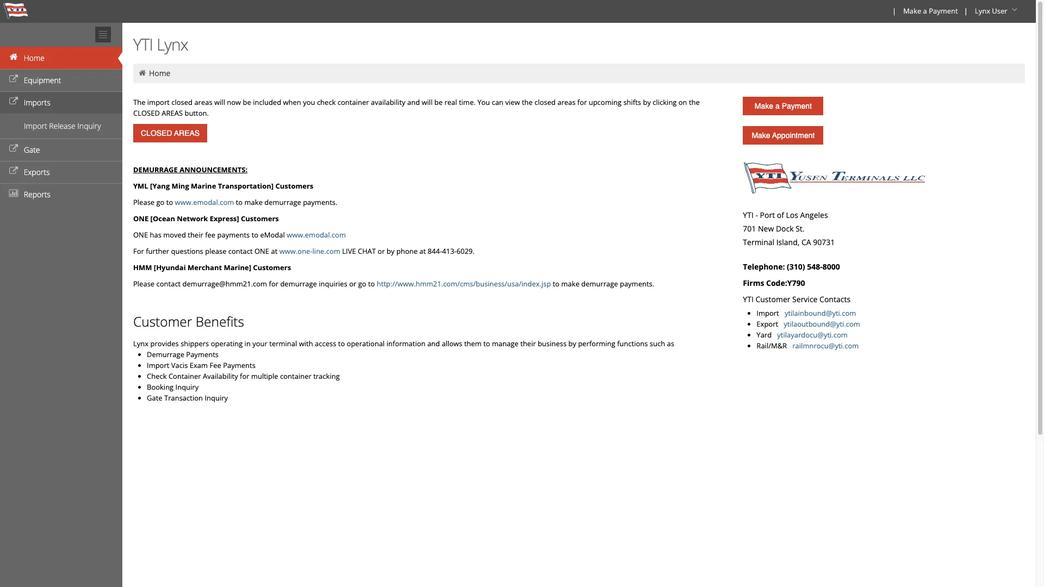 Task type: locate. For each thing, give the bounding box(es) containing it.
1 horizontal spatial home
[[149, 68, 171, 78]]

1 external link image from the top
[[8, 145, 19, 153]]

1 vertical spatial container
[[280, 372, 312, 381]]

2 | from the left
[[965, 6, 969, 16]]

external link image for equipment
[[8, 76, 19, 83]]

demurrage
[[133, 165, 178, 175]]

1 horizontal spatial the
[[690, 97, 700, 107]]

a
[[924, 6, 928, 16], [776, 102, 780, 110]]

for down for further questions please contact one at www.one-line.com live chat or by phone at 844-413-6029.
[[269, 279, 279, 289]]

make appointment
[[752, 131, 815, 140]]

you
[[478, 97, 490, 107]]

import for import release inquiry
[[24, 121, 47, 131]]

|
[[893, 6, 897, 16], [965, 6, 969, 16]]

-
[[756, 210, 759, 220]]

payments up "availability"
[[223, 361, 256, 371]]

lynx for provides
[[133, 339, 149, 349]]

rail/m&r
[[757, 341, 791, 351]]

or
[[378, 247, 385, 256], [349, 279, 357, 289]]

their inside lynx provides shippers operating in your terminal with access to operational information and allows them to manage their business by performing functions such as demurrage payments import vacis exam fee payments check container availability for multiple container tracking booking inquiry gate transaction inquiry
[[521, 339, 536, 349]]

1 horizontal spatial payment
[[930, 6, 959, 16]]

1 horizontal spatial make
[[562, 279, 580, 289]]

www.emodal.com link for to make demurrage payments.
[[175, 198, 234, 207]]

ytilayardocu@yti.com
[[778, 330, 848, 340]]

go down the [yang
[[156, 198, 165, 207]]

the right on
[[690, 97, 700, 107]]

will
[[214, 97, 225, 107], [422, 97, 433, 107]]

gate up exports
[[24, 145, 40, 155]]

and left "allows" at the left bottom of the page
[[428, 339, 440, 349]]

1 horizontal spatial www.emodal.com
[[287, 230, 346, 240]]

yard
[[757, 330, 776, 340]]

yml
[[133, 181, 148, 191]]

announcements:
[[180, 165, 248, 175]]

0 vertical spatial their
[[188, 230, 203, 240]]

customers
[[276, 181, 314, 191], [241, 214, 279, 224], [253, 263, 291, 273]]

home image up the the
[[138, 69, 147, 77]]

yti lynx
[[133, 33, 188, 56]]

in
[[245, 339, 251, 349]]

0 horizontal spatial home link
[[0, 47, 122, 69]]

payments
[[186, 350, 219, 360], [223, 361, 256, 371]]

0 horizontal spatial closed
[[172, 97, 193, 107]]

0 vertical spatial and
[[408, 97, 420, 107]]

new
[[759, 224, 775, 234]]

and inside the import closed areas will now be included when you check container availability and will be real time.  you can view the closed areas for upcoming shifts by clicking on the closed areas button.
[[408, 97, 420, 107]]

0 vertical spatial payments
[[186, 350, 219, 360]]

you
[[303, 97, 315, 107]]

customers right transportation]
[[276, 181, 314, 191]]

check
[[147, 372, 167, 381]]

home up equipment
[[24, 53, 45, 63]]

0 vertical spatial www.emodal.com
[[175, 198, 234, 207]]

1 horizontal spatial home image
[[138, 69, 147, 77]]

for further questions please contact one at www.one-line.com live chat or by phone at 844-413-6029.
[[133, 247, 475, 256]]

one left [ocean
[[133, 214, 149, 224]]

1 vertical spatial or
[[349, 279, 357, 289]]

be left real
[[435, 97, 443, 107]]

www.emodal.com link up www.one-line.com link
[[287, 230, 346, 240]]

1 external link image from the top
[[8, 76, 19, 83]]

external link image for imports
[[8, 98, 19, 106]]

please down yml
[[133, 198, 155, 207]]

check
[[317, 97, 336, 107]]

413-
[[442, 247, 457, 256]]

dock
[[777, 224, 794, 234]]

gate
[[24, 145, 40, 155], [147, 393, 163, 403]]

external link image inside the imports link
[[8, 98, 19, 106]]

reports link
[[0, 183, 122, 206]]

0 vertical spatial www.emodal.com link
[[175, 198, 234, 207]]

by left phone
[[387, 247, 395, 256]]

container right check
[[338, 97, 369, 107]]

2 external link image from the top
[[8, 168, 19, 175]]

0 horizontal spatial payment
[[782, 102, 812, 110]]

1 vertical spatial gate
[[147, 393, 163, 403]]

by right business
[[569, 339, 577, 349]]

import for import ytilainbound@yti.com
[[757, 309, 780, 318]]

2 closed from the left
[[535, 97, 556, 107]]

1 vertical spatial please
[[133, 279, 155, 289]]

payments
[[217, 230, 250, 240]]

0 horizontal spatial for
[[240, 372, 250, 381]]

import down imports
[[24, 121, 47, 131]]

for
[[133, 247, 144, 256]]

reports
[[24, 189, 51, 200]]

by
[[643, 97, 651, 107], [387, 247, 395, 256], [569, 339, 577, 349]]

0 vertical spatial go
[[156, 198, 165, 207]]

1 vertical spatial make a payment
[[755, 102, 812, 110]]

gate inside lynx provides shippers operating in your terminal with access to operational information and allows them to manage their business by performing functions such as demurrage payments import vacis exam fee payments check container availability for multiple container tracking booking inquiry gate transaction inquiry
[[147, 393, 163, 403]]

transportation]
[[218, 181, 274, 191]]

container
[[338, 97, 369, 107], [280, 372, 312, 381]]

external link image inside exports 'link'
[[8, 168, 19, 175]]

1 vertical spatial a
[[776, 102, 780, 110]]

import up export
[[757, 309, 780, 318]]

demurrage
[[265, 198, 301, 207], [280, 279, 317, 289], [582, 279, 619, 289]]

yti for yti lynx
[[133, 33, 153, 56]]

844-
[[428, 247, 442, 256]]

benefits
[[196, 313, 244, 331]]

None submit
[[133, 124, 207, 143]]

1 horizontal spatial closed
[[535, 97, 556, 107]]

http://www.hmm21.com/cms/business/usa/index.jsp
[[377, 279, 551, 289]]

www.emodal.com up www.one-line.com link
[[287, 230, 346, 240]]

1 horizontal spatial will
[[422, 97, 433, 107]]

lynx inside lynx provides shippers operating in your terminal with access to operational information and allows them to manage their business by performing functions such as demurrage payments import vacis exam fee payments check container availability for multiple container tracking booking inquiry gate transaction inquiry
[[133, 339, 149, 349]]

1 horizontal spatial their
[[521, 339, 536, 349]]

0 vertical spatial home
[[24, 53, 45, 63]]

payment left lynx user
[[930, 6, 959, 16]]

or right inquiries
[[349, 279, 357, 289]]

2 vertical spatial import
[[147, 361, 169, 371]]

payments up exam
[[186, 350, 219, 360]]

for inside the import closed areas will now be included when you check container availability and will be real time.  you can view the closed areas for upcoming shifts by clicking on the closed areas button.
[[578, 97, 587, 107]]

yti inside 'yti - port of los angeles 701 new dock st. terminal island, ca 90731'
[[744, 210, 754, 220]]

1 vertical spatial external link image
[[8, 168, 19, 175]]

1 the from the left
[[522, 97, 533, 107]]

marine]
[[224, 263, 251, 273]]

1 horizontal spatial payments.
[[620, 279, 655, 289]]

0 vertical spatial import
[[24, 121, 47, 131]]

please down hmm
[[133, 279, 155, 289]]

1 horizontal spatial and
[[428, 339, 440, 349]]

1 vertical spatial and
[[428, 339, 440, 349]]

make
[[904, 6, 922, 16], [755, 102, 774, 110], [752, 131, 771, 140]]

closed right view
[[535, 97, 556, 107]]

1 horizontal spatial customer
[[756, 294, 791, 305]]

0 vertical spatial inquiry
[[77, 121, 101, 131]]

customers up emodal
[[241, 214, 279, 224]]

inquiry down "availability"
[[205, 393, 228, 403]]

0 horizontal spatial the
[[522, 97, 533, 107]]

closed
[[172, 97, 193, 107], [535, 97, 556, 107]]

one left has
[[133, 230, 148, 240]]

0 vertical spatial one
[[133, 214, 149, 224]]

imports link
[[0, 91, 122, 114]]

will left real
[[422, 97, 433, 107]]

import ytilainbound@yti.com
[[757, 309, 857, 318]]

the right view
[[522, 97, 533, 107]]

payment up appointment
[[782, 102, 812, 110]]

0 horizontal spatial |
[[893, 6, 897, 16]]

time.
[[459, 97, 476, 107]]

0 horizontal spatial lynx
[[133, 339, 149, 349]]

2 horizontal spatial import
[[757, 309, 780, 318]]

container left tracking
[[280, 372, 312, 381]]

their left fee
[[188, 230, 203, 240]]

2 external link image from the top
[[8, 98, 19, 106]]

customers down www.one-
[[253, 263, 291, 273]]

and right availability
[[408, 97, 420, 107]]

please
[[205, 247, 227, 256]]

angle down image
[[1010, 6, 1021, 14]]

gate down booking
[[147, 393, 163, 403]]

0 horizontal spatial import
[[24, 121, 47, 131]]

0 vertical spatial make a payment
[[904, 6, 959, 16]]

home link down yti lynx
[[149, 68, 171, 78]]

0 vertical spatial external link image
[[8, 145, 19, 153]]

included
[[253, 97, 281, 107]]

gate link
[[0, 139, 122, 161]]

or right the chat
[[378, 247, 385, 256]]

by inside the import closed areas will now be included when you check container availability and will be real time.  you can view the closed areas for upcoming shifts by clicking on the closed areas button.
[[643, 97, 651, 107]]

2 areas from the left
[[558, 97, 576, 107]]

import inside lynx provides shippers operating in your terminal with access to operational information and allows them to manage their business by performing functions such as demurrage payments import vacis exam fee payments check container availability for multiple container tracking booking inquiry gate transaction inquiry
[[147, 361, 169, 371]]

1 | from the left
[[893, 6, 897, 16]]

0 horizontal spatial their
[[188, 230, 203, 240]]

home link up equipment
[[0, 47, 122, 69]]

customer
[[756, 294, 791, 305], [133, 313, 192, 331]]

external link image
[[8, 145, 19, 153], [8, 168, 19, 175]]

1 horizontal spatial www.emodal.com link
[[287, 230, 346, 240]]

0 vertical spatial gate
[[24, 145, 40, 155]]

2 horizontal spatial by
[[643, 97, 651, 107]]

1 vertical spatial home
[[149, 68, 171, 78]]

and
[[408, 97, 420, 107], [428, 339, 440, 349]]

1 vertical spatial external link image
[[8, 98, 19, 106]]

please
[[133, 198, 155, 207], [133, 279, 155, 289]]

contact down [hyundai
[[156, 279, 181, 289]]

customer up provides
[[133, 313, 192, 331]]

to
[[166, 198, 173, 207], [236, 198, 243, 207], [252, 230, 259, 240], [368, 279, 375, 289], [553, 279, 560, 289], [338, 339, 345, 349], [484, 339, 491, 349]]

availability
[[371, 97, 406, 107]]

1 vertical spatial yti
[[744, 210, 754, 220]]

0 vertical spatial please
[[133, 198, 155, 207]]

demurrage
[[147, 350, 184, 360]]

1 horizontal spatial make a payment link
[[899, 0, 963, 23]]

by right shifts
[[643, 97, 651, 107]]

1 horizontal spatial payments
[[223, 361, 256, 371]]

one for one has moved their fee payments to emodal www.emodal.com
[[133, 230, 148, 240]]

2 please from the top
[[133, 279, 155, 289]]

ming
[[172, 181, 189, 191]]

for left multiple
[[240, 372, 250, 381]]

transaction
[[164, 393, 203, 403]]

one
[[133, 214, 149, 224], [133, 230, 148, 240], [255, 247, 269, 256]]

external link image inside gate link
[[8, 145, 19, 153]]

1 horizontal spatial lynx
[[157, 33, 188, 56]]

external link image inside equipment link
[[8, 76, 19, 83]]

areas up "button."
[[194, 97, 213, 107]]

at left 844- at the top left of the page
[[420, 247, 426, 256]]

1 horizontal spatial a
[[924, 6, 928, 16]]

2 vertical spatial by
[[569, 339, 577, 349]]

[ocean
[[151, 214, 175, 224]]

www.one-
[[280, 247, 313, 256]]

home image up equipment link
[[8, 53, 19, 61]]

[yang
[[150, 181, 170, 191]]

0 vertical spatial home image
[[8, 53, 19, 61]]

0 vertical spatial a
[[924, 6, 928, 16]]

1 vertical spatial www.emodal.com
[[287, 230, 346, 240]]

1 horizontal spatial inquiry
[[176, 383, 199, 392]]

1 horizontal spatial container
[[338, 97, 369, 107]]

at down emodal
[[271, 247, 278, 256]]

home image
[[8, 53, 19, 61], [138, 69, 147, 77]]

further
[[146, 247, 169, 256]]

1 horizontal spatial go
[[358, 279, 367, 289]]

now
[[227, 97, 241, 107]]

0 vertical spatial for
[[578, 97, 587, 107]]

1 vertical spatial make
[[755, 102, 774, 110]]

1 vertical spatial their
[[521, 339, 536, 349]]

1 vertical spatial payments.
[[620, 279, 655, 289]]

external link image for exports
[[8, 168, 19, 175]]

1 closed from the left
[[172, 97, 193, 107]]

clicking
[[653, 97, 677, 107]]

0 horizontal spatial or
[[349, 279, 357, 289]]

0 horizontal spatial make
[[245, 198, 263, 207]]

inquiry down container
[[176, 383, 199, 392]]

1 horizontal spatial contact
[[228, 247, 253, 256]]

1 vertical spatial make
[[562, 279, 580, 289]]

closed up areas
[[172, 97, 193, 107]]

1 vertical spatial for
[[269, 279, 279, 289]]

customer down firms code:y790
[[756, 294, 791, 305]]

0 horizontal spatial a
[[776, 102, 780, 110]]

1 horizontal spatial areas
[[558, 97, 576, 107]]

home
[[24, 53, 45, 63], [149, 68, 171, 78]]

0 horizontal spatial container
[[280, 372, 312, 381]]

1 vertical spatial make a payment link
[[744, 97, 824, 115]]

1 horizontal spatial gate
[[147, 393, 163, 403]]

0 vertical spatial external link image
[[8, 76, 19, 83]]

manage
[[492, 339, 519, 349]]

inquiry right release
[[77, 121, 101, 131]]

terminal
[[744, 237, 775, 248]]

areas left upcoming
[[558, 97, 576, 107]]

ca
[[802, 237, 812, 248]]

701
[[744, 224, 757, 234]]

home down yti lynx
[[149, 68, 171, 78]]

lynx provides shippers operating in your terminal with access to operational information and allows them to manage their business by performing functions such as demurrage payments import vacis exam fee payments check container availability for multiple container tracking booking inquiry gate transaction inquiry
[[133, 339, 675, 403]]

import up 'check'
[[147, 361, 169, 371]]

0 vertical spatial payment
[[930, 6, 959, 16]]

be right now
[[243, 97, 251, 107]]

for left upcoming
[[578, 97, 587, 107]]

2 horizontal spatial for
[[578, 97, 587, 107]]

railmnrocu@yti.com
[[793, 341, 859, 351]]

one down emodal
[[255, 247, 269, 256]]

and inside lynx provides shippers operating in your terminal with access to operational information and allows them to manage their business by performing functions such as demurrage payments import vacis exam fee payments check container availability for multiple container tracking booking inquiry gate transaction inquiry
[[428, 339, 440, 349]]

2 vertical spatial customers
[[253, 263, 291, 273]]

external link image left equipment
[[8, 76, 19, 83]]

make a payment
[[904, 6, 959, 16], [755, 102, 812, 110]]

ytilainbound@yti.com link
[[785, 309, 857, 318]]

external link image
[[8, 76, 19, 83], [8, 98, 19, 106]]

www.emodal.com down "marine"
[[175, 198, 234, 207]]

0 vertical spatial contact
[[228, 247, 253, 256]]

0 vertical spatial by
[[643, 97, 651, 107]]

1 please from the top
[[133, 198, 155, 207]]

2 vertical spatial for
[[240, 372, 250, 381]]

0 horizontal spatial www.emodal.com link
[[175, 198, 234, 207]]

external link image left imports
[[8, 98, 19, 106]]

their right manage
[[521, 339, 536, 349]]

www.emodal.com link down "marine"
[[175, 198, 234, 207]]

go right inquiries
[[358, 279, 367, 289]]

1 vertical spatial home image
[[138, 69, 147, 77]]

[hyundai
[[154, 263, 186, 273]]

0 horizontal spatial www.emodal.com
[[175, 198, 234, 207]]

import
[[24, 121, 47, 131], [757, 309, 780, 318], [147, 361, 169, 371]]

will left now
[[214, 97, 225, 107]]

contact down one has moved their fee payments to emodal www.emodal.com
[[228, 247, 253, 256]]

lynx inside 'lynx user' 'link'
[[976, 6, 991, 16]]

functions
[[618, 339, 648, 349]]



Task type: vqa. For each thing, say whether or not it's contained in the screenshot.
2023
no



Task type: describe. For each thing, give the bounding box(es) containing it.
please go to www.emodal.com to make demurrage payments.
[[133, 198, 338, 207]]

lynx user link
[[971, 0, 1025, 23]]

release
[[49, 121, 75, 131]]

provides
[[150, 339, 179, 349]]

shifts
[[624, 97, 642, 107]]

imports
[[24, 97, 50, 108]]

0 vertical spatial customers
[[276, 181, 314, 191]]

appointment
[[773, 131, 815, 140]]

upcoming
[[589, 97, 622, 107]]

equipment
[[24, 75, 61, 85]]

1 vertical spatial payment
[[782, 102, 812, 110]]

1 will from the left
[[214, 97, 225, 107]]

8000
[[823, 262, 841, 272]]

them
[[465, 339, 482, 349]]

1 areas from the left
[[194, 97, 213, 107]]

ytilaoutbound@yti.com link
[[784, 319, 861, 329]]

0 vertical spatial make
[[904, 6, 922, 16]]

0 vertical spatial customer
[[756, 294, 791, 305]]

customers for hmm [hyundai merchant marine] customers
[[253, 263, 291, 273]]

with
[[299, 339, 313, 349]]

90731
[[814, 237, 836, 248]]

yti for yti - port of los angeles 701 new dock st. terminal island, ca 90731
[[744, 210, 754, 220]]

one for one [ocean network express] customers
[[133, 214, 149, 224]]

import release inquiry
[[24, 121, 101, 131]]

container inside lynx provides shippers operating in your terminal with access to operational information and allows them to manage their business by performing functions such as demurrage payments import vacis exam fee payments check container availability for multiple container tracking booking inquiry gate transaction inquiry
[[280, 372, 312, 381]]

1 be from the left
[[243, 97, 251, 107]]

1 vertical spatial lynx
[[157, 33, 188, 56]]

ytilainbound@yti.com
[[785, 309, 857, 318]]

0 horizontal spatial inquiry
[[77, 121, 101, 131]]

2 vertical spatial make
[[752, 131, 771, 140]]

multiple
[[251, 372, 278, 381]]

operating
[[211, 339, 243, 349]]

0 vertical spatial make
[[245, 198, 263, 207]]

of
[[778, 210, 785, 220]]

http://www.hmm21.com/cms/business/usa/index.jsp link
[[377, 279, 551, 289]]

(310)
[[788, 262, 806, 272]]

code:y790
[[767, 278, 806, 288]]

network
[[177, 214, 208, 224]]

export
[[757, 319, 783, 329]]

1 at from the left
[[271, 247, 278, 256]]

www.emodal.com link for one has moved their fee payments to emodal www.emodal.com
[[287, 230, 346, 240]]

1 vertical spatial contact
[[156, 279, 181, 289]]

please for please go to
[[133, 198, 155, 207]]

user
[[993, 6, 1008, 16]]

0 horizontal spatial go
[[156, 198, 165, 207]]

areas
[[162, 108, 183, 118]]

0 horizontal spatial payments.
[[303, 198, 338, 207]]

2 vertical spatial one
[[255, 247, 269, 256]]

2 will from the left
[[422, 97, 433, 107]]

2 horizontal spatial inquiry
[[205, 393, 228, 403]]

container inside the import closed areas will now be included when you check container availability and will be real time.  you can view the closed areas for upcoming shifts by clicking on the closed areas button.
[[338, 97, 369, 107]]

1 vertical spatial go
[[358, 279, 367, 289]]

lynx user
[[976, 6, 1008, 16]]

can
[[492, 97, 504, 107]]

1 horizontal spatial or
[[378, 247, 385, 256]]

0 horizontal spatial make a payment link
[[744, 97, 824, 115]]

fee
[[210, 361, 221, 371]]

container
[[169, 372, 201, 381]]

ytilayardocu@yti.com link
[[778, 330, 848, 340]]

1 vertical spatial inquiry
[[176, 383, 199, 392]]

service
[[793, 294, 818, 305]]

external link image for gate
[[8, 145, 19, 153]]

bar chart image
[[8, 190, 19, 198]]

live
[[342, 247, 356, 256]]

exam
[[190, 361, 208, 371]]

hmm
[[133, 263, 152, 273]]

yti customer service contacts
[[744, 294, 851, 305]]

yti for yti customer service contacts
[[744, 294, 754, 305]]

demurrage@hmm21.com
[[183, 279, 267, 289]]

equipment link
[[0, 69, 122, 91]]

marine
[[191, 181, 216, 191]]

exports
[[24, 167, 50, 177]]

shippers
[[181, 339, 209, 349]]

one has moved their fee payments to emodal www.emodal.com
[[133, 230, 346, 240]]

merchant
[[188, 263, 222, 273]]

real
[[445, 97, 457, 107]]

phone
[[397, 247, 418, 256]]

lynx for user
[[976, 6, 991, 16]]

0 horizontal spatial by
[[387, 247, 395, 256]]

firms
[[744, 278, 765, 288]]

exports link
[[0, 161, 122, 183]]

yti - port of los angeles 701 new dock st. terminal island, ca 90731
[[744, 210, 836, 248]]

please contact demurrage@hmm21.com for demurrage inquiries or go to http://www.hmm21.com/cms/business/usa/index.jsp to make demurrage payments.
[[133, 279, 655, 289]]

contacts
[[820, 294, 851, 305]]

business
[[538, 339, 567, 349]]

island,
[[777, 237, 800, 248]]

customer benefits
[[133, 313, 244, 331]]

when
[[283, 97, 301, 107]]

los
[[787, 210, 799, 220]]

2 the from the left
[[690, 97, 700, 107]]

telephone: (310) 548-8000
[[744, 262, 841, 272]]

0 horizontal spatial home image
[[8, 53, 19, 61]]

2 be from the left
[[435, 97, 443, 107]]

such
[[650, 339, 666, 349]]

line.com
[[313, 247, 341, 256]]

make appointment link
[[744, 126, 824, 145]]

for inside lynx provides shippers operating in your terminal with access to operational information and allows them to manage their business by performing functions such as demurrage payments import vacis exam fee payments check container availability for multiple container tracking booking inquiry gate transaction inquiry
[[240, 372, 250, 381]]

1 horizontal spatial home link
[[149, 68, 171, 78]]

please for please contact demurrage@hmm21.com for demurrage inquiries or go to
[[133, 279, 155, 289]]

import
[[147, 97, 170, 107]]

hmm [hyundai merchant marine] customers
[[133, 263, 291, 273]]

0 horizontal spatial customer
[[133, 313, 192, 331]]

the
[[133, 97, 146, 107]]

closed
[[133, 108, 160, 118]]

2 at from the left
[[420, 247, 426, 256]]

0 vertical spatial make a payment link
[[899, 0, 963, 23]]

chat
[[358, 247, 376, 256]]

one [ocean network express] customers
[[133, 214, 279, 224]]

inquiries
[[319, 279, 348, 289]]

0 horizontal spatial gate
[[24, 145, 40, 155]]

by inside lynx provides shippers operating in your terminal with access to operational information and allows them to manage their business by performing functions such as demurrage payments import vacis exam fee payments check container availability for multiple container tracking booking inquiry gate transaction inquiry
[[569, 339, 577, 349]]

moved
[[163, 230, 186, 240]]

firms code:y790
[[744, 278, 806, 288]]

information
[[387, 339, 426, 349]]

access
[[315, 339, 337, 349]]

customers for one [ocean network express] customers
[[241, 214, 279, 224]]

on
[[679, 97, 688, 107]]

6029.
[[457, 247, 475, 256]]

telephone:
[[744, 262, 786, 272]]



